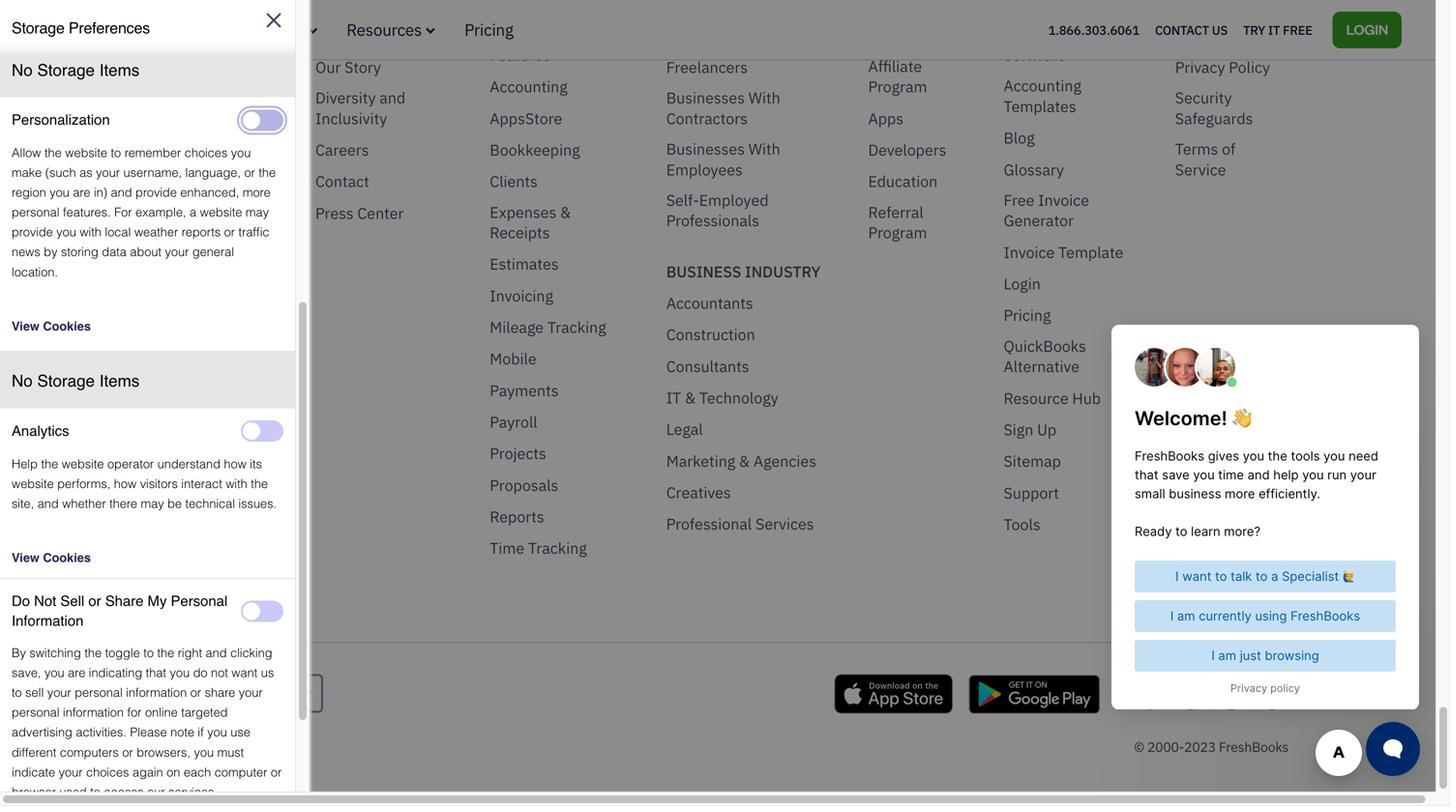 Task type: locate. For each thing, give the bounding box(es) containing it.
it & technology
[[666, 388, 779, 408]]

pricing link up accounting link
[[464, 19, 514, 40]]

you down switching
[[45, 666, 64, 681]]

items down 'freshbooks logo' in the left top of the page
[[99, 61, 140, 80]]

it & technology link
[[666, 388, 779, 409]]

understand
[[157, 457, 220, 472]]

personal
[[12, 205, 60, 220], [75, 686, 123, 701], [12, 706, 60, 721]]

login down invoice template link
[[1004, 274, 1041, 294]]

no storage items down "storage preferences"
[[12, 61, 140, 80]]

login right try it free
[[1347, 20, 1388, 38]]

developers
[[868, 140, 947, 160]]

are down switching
[[68, 666, 85, 681]]

are left in)
[[73, 185, 90, 200]]

2 cookies from the top
[[43, 319, 91, 334]]

0 horizontal spatial pricing
[[464, 19, 514, 40]]

you left do
[[170, 666, 190, 681]]

invoicing
[[490, 286, 553, 306]]

free up generator
[[1004, 190, 1035, 210]]

accounting templates link
[[1004, 76, 1137, 117]]

username,
[[123, 166, 182, 180]]

business industry
[[666, 262, 821, 282]]

technology
[[699, 388, 779, 408]]

1 horizontal spatial choices
[[185, 146, 228, 160]]

contractors
[[666, 108, 748, 128]]

invoice template link
[[1004, 242, 1124, 263]]

features inside all freshbooks features
[[490, 45, 551, 65]]

app store image
[[834, 675, 953, 714]]

computers
[[60, 746, 119, 760]]

resources link
[[347, 19, 435, 40]]

(such
[[45, 166, 76, 180]]

3 cookies from the top
[[43, 551, 91, 566]]

bookkeeping link
[[490, 140, 580, 160]]

1 horizontal spatial for
[[281, 19, 304, 40]]

and right in)
[[111, 185, 132, 200]]

0 vertical spatial choices
[[185, 146, 228, 160]]

0 vertical spatial businesses
[[666, 87, 745, 108]]

2 vertical spatial personal
[[12, 706, 60, 721]]

with for businesses with employees
[[749, 139, 781, 159]]

invoice inside free invoice generator
[[1038, 190, 1089, 210]]

1 businesses from the top
[[666, 87, 745, 108]]

1 vertical spatial information
[[63, 706, 124, 721]]

us up story
[[361, 25, 379, 46]]

0 vertical spatial features
[[111, 19, 174, 40]]

tracking for mileage tracking
[[547, 317, 606, 338]]

2 no from the top
[[12, 372, 33, 391]]

accounting up software
[[1004, 24, 1082, 45]]

pricing link up quickbooks
[[1004, 305, 1051, 326]]

with inside allow the website to remember choices you make (such as your username, language, or the region you are in) and provide enhanced, more personal features. for example, a website may provide you with local weather reports or traffic news by storing data about your general location.
[[80, 225, 101, 240]]

may inside allow the website to remember choices you make (such as your username, language, or the region you are in) and provide enhanced, more personal features. for example, a website may provide you with local weather reports or traffic news by storing data about your general location.
[[246, 205, 269, 220]]

0 horizontal spatial how
[[114, 477, 137, 491]]

each
[[184, 766, 211, 780]]

generator
[[1004, 211, 1074, 231]]

freelancers
[[666, 57, 748, 77]]

choices up language, at the top left of page
[[185, 146, 228, 160]]

1 vertical spatial pricing
[[1004, 305, 1051, 326]]

with inside businesses with contractors
[[749, 87, 781, 108]]

0 vertical spatial with
[[80, 225, 101, 240]]

terms of service link
[[1175, 139, 1289, 180]]

0 horizontal spatial us
[[361, 25, 379, 46]]

0 vertical spatial contact
[[1155, 22, 1209, 38]]

2 vertical spatial view cookies
[[12, 551, 91, 566]]

1 vertical spatial provide
[[12, 225, 53, 240]]

0 vertical spatial freshbooks
[[512, 24, 594, 45]]

free right it
[[1283, 22, 1313, 38]]

or right computer at the bottom left
[[271, 766, 282, 780]]

0 horizontal spatial for
[[114, 205, 132, 220]]

time
[[490, 539, 525, 559]]

policy
[[1229, 57, 1270, 77]]

items
[[99, 61, 140, 80], [99, 372, 140, 391]]

1 vertical spatial with
[[226, 477, 247, 491]]

& for it
[[685, 388, 696, 408]]

0 horizontal spatial freshbooks
[[512, 24, 594, 45]]

1 vertical spatial storage
[[37, 61, 95, 80]]

with down businesses with contractors link
[[749, 139, 781, 159]]

0 vertical spatial for
[[281, 19, 304, 40]]

view left preferences
[[12, 8, 40, 22]]

0 horizontal spatial login link
[[1004, 274, 1041, 295]]

2 no storage items from the top
[[12, 372, 140, 391]]

choices inside the by switching the toggle to the right and clicking save, you are indicating that you do not want us to sell your personal information or share your personal information for online targeted advertising activities. please note if you use different computers or browsers, you must indicate your choices again on each computer or browser used to access our services.
[[86, 766, 129, 780]]

information down that
[[126, 686, 187, 701]]

apps
[[868, 108, 904, 128]]

1 horizontal spatial pricing
[[1004, 305, 1051, 326]]

0 vertical spatial no storage items
[[12, 61, 140, 80]]

0 vertical spatial invoice
[[1038, 190, 1089, 210]]

2 vertical spatial view cookies link
[[12, 551, 283, 566]]

free invoice generator link
[[1004, 190, 1137, 231]]

businesses up contractors
[[666, 87, 745, 108]]

list containing no storage items
[[0, 0, 308, 803]]

with inside businesses with employees
[[749, 139, 781, 159]]

developers link
[[868, 140, 947, 160]]

the up (such at top left
[[45, 146, 62, 160]]

information up "activities."
[[63, 706, 124, 721]]

education
[[868, 171, 938, 192]]

tracking for time tracking
[[528, 539, 587, 559]]

& right expenses
[[560, 202, 571, 222]]

0 horizontal spatial with
[[80, 225, 101, 240]]

0 vertical spatial no
[[12, 61, 33, 80]]

personal down "region"
[[12, 205, 60, 220]]

1 vertical spatial how
[[114, 477, 137, 491]]

1 program from the top
[[868, 77, 927, 97]]

0 vertical spatial view cookies
[[12, 8, 91, 22]]

1 vertical spatial contact
[[315, 171, 369, 192]]

resource hub link
[[1004, 388, 1101, 409]]

to left remember
[[111, 146, 121, 160]]

and up not
[[206, 646, 227, 661]]

sell
[[60, 593, 84, 610]]

freshbooks
[[512, 24, 594, 45], [1219, 739, 1289, 756]]

1 view from the top
[[12, 8, 40, 22]]

choices
[[185, 146, 228, 160], [86, 766, 129, 780]]

us left try
[[1212, 22, 1228, 38]]

1 vertical spatial view
[[12, 319, 40, 334]]

clicking
[[230, 646, 272, 661]]

self-employed professionals
[[666, 190, 769, 231]]

us for about us
[[361, 25, 379, 46]]

businesses inside businesses with employees
[[666, 139, 745, 159]]

2 vertical spatial cookies
[[43, 551, 91, 566]]

1 no storage items from the top
[[12, 61, 140, 80]]

bookkeeping
[[490, 140, 580, 160]]

0 horizontal spatial information
[[63, 706, 124, 721]]

businesses up employees on the top of the page
[[666, 139, 745, 159]]

pricing up quickbooks
[[1004, 305, 1051, 326]]

1 vertical spatial may
[[141, 497, 164, 511]]

& right it
[[685, 388, 696, 408]]

with down features.
[[80, 225, 101, 240]]

0 vertical spatial view
[[12, 8, 40, 22]]

the right help
[[41, 457, 58, 472]]

may down visitors at the left bottom of page
[[141, 497, 164, 511]]

press center
[[315, 203, 404, 223]]

0 vertical spatial personal
[[12, 205, 60, 220]]

businesses with employees link
[[666, 139, 830, 180]]

0 horizontal spatial choices
[[86, 766, 129, 780]]

diversity and inclusivity
[[315, 87, 406, 128]]

items up operator
[[99, 372, 140, 391]]

with inside help the website operator understand how its website performs, how visitors interact with the site, and whether there may be technical issues.
[[226, 477, 247, 491]]

login link right try it free
[[1333, 11, 1402, 48]]

1 horizontal spatial us
[[1212, 22, 1228, 38]]

0 horizontal spatial provide
[[12, 225, 53, 240]]

0 vertical spatial login link
[[1333, 11, 1402, 48]]

personal down indicating
[[75, 686, 123, 701]]

contact for contact
[[315, 171, 369, 192]]

it's
[[253, 19, 277, 40]]

1 horizontal spatial features
[[490, 45, 551, 65]]

storage down "storage preferences"
[[37, 61, 95, 80]]

expenses & receipts link
[[490, 202, 628, 243]]

0 vertical spatial pricing
[[464, 19, 514, 40]]

1 vertical spatial for
[[114, 205, 132, 220]]

accounting up templates
[[1004, 76, 1082, 96]]

1 horizontal spatial &
[[685, 388, 696, 408]]

0 vertical spatial are
[[73, 185, 90, 200]]

2 with from the top
[[749, 139, 781, 159]]

0 horizontal spatial contact
[[315, 171, 369, 192]]

0 vertical spatial how
[[224, 457, 247, 472]]

1 cookies from the top
[[43, 8, 91, 22]]

program down affiliate
[[868, 77, 927, 97]]

program for referral
[[868, 223, 927, 243]]

1 horizontal spatial provide
[[135, 185, 177, 200]]

0 horizontal spatial &
[[560, 202, 571, 222]]

with up issues.
[[226, 477, 247, 491]]

1 vertical spatial &
[[685, 388, 696, 408]]

website up as
[[65, 146, 107, 160]]

& inside the expenses & receipts
[[560, 202, 571, 222]]

0 vertical spatial cookies
[[43, 8, 91, 22]]

invoice down generator
[[1004, 242, 1055, 263]]

choices up access
[[86, 766, 129, 780]]

access
[[104, 785, 144, 800]]

2 view from the top
[[12, 319, 40, 334]]

2 horizontal spatial &
[[739, 451, 750, 472]]

login link down invoice template link
[[1004, 274, 1041, 295]]

security safeguards link
[[1175, 87, 1289, 129]]

personal down sell
[[12, 706, 60, 721]]

do
[[193, 666, 208, 681]]

1 vertical spatial login
[[1004, 274, 1041, 294]]

©
[[1134, 739, 1144, 756]]

free
[[1283, 22, 1313, 38], [1004, 190, 1035, 210]]

1 vertical spatial items
[[99, 372, 140, 391]]

instagram image
[[1256, 678, 1289, 711]]

contact inside contact us link
[[1155, 22, 1209, 38]]

example,
[[135, 205, 186, 220]]

cookies left features link
[[43, 8, 91, 22]]

1 vertical spatial businesses
[[666, 139, 745, 159]]

tracking right mileage
[[547, 317, 606, 338]]

tracking
[[547, 317, 606, 338], [528, 539, 587, 559]]

2 businesses from the top
[[666, 139, 745, 159]]

1 horizontal spatial with
[[226, 477, 247, 491]]

2 vertical spatial &
[[739, 451, 750, 472]]

1 vertical spatial tracking
[[528, 539, 587, 559]]

or
[[244, 166, 255, 180], [224, 225, 235, 240], [88, 593, 101, 610], [190, 686, 201, 701], [122, 746, 133, 760], [271, 766, 282, 780]]

about
[[315, 25, 357, 46]]

2 view cookies link from the top
[[12, 319, 283, 335]]

and down story
[[380, 87, 406, 108]]

2 vertical spatial view
[[12, 551, 40, 566]]

cookie consent banner dialog
[[15, 554, 305, 778]]

contact us link
[[1155, 17, 1228, 42]]

& left agencies
[[739, 451, 750, 472]]

quickbooks alternative
[[1004, 336, 1086, 377]]

your up in)
[[96, 166, 120, 180]]

& for marketing
[[739, 451, 750, 472]]

cookies up sell
[[43, 551, 91, 566]]

1 vertical spatial with
[[749, 139, 781, 159]]

cookies down location.
[[43, 319, 91, 334]]

1 horizontal spatial may
[[246, 205, 269, 220]]

1 vertical spatial features
[[490, 45, 551, 65]]

contact us
[[1155, 22, 1228, 38]]

by switching the toggle to the right and clicking save, you are indicating that you do not want us to sell your personal information or share your personal information for online targeted advertising activities. please note if you use different computers or browsers, you must indicate your choices again on each computer or browser used to access our services.
[[12, 646, 282, 800]]

proposals link
[[490, 475, 559, 496]]

0 vertical spatial items
[[99, 61, 140, 80]]

0 vertical spatial view cookies link
[[12, 8, 283, 23]]

referral program link
[[868, 202, 965, 243]]

1 vertical spatial no storage items
[[12, 372, 140, 391]]

save,
[[12, 666, 41, 681]]

contact up privacy
[[1155, 22, 1209, 38]]

storage left preferences
[[12, 19, 64, 37]]

appsstore
[[490, 108, 562, 128]]

accounting for software
[[1004, 24, 1082, 45]]

switching
[[29, 646, 81, 661]]

1 view cookies link from the top
[[12, 8, 283, 23]]

all freshbooks features link
[[490, 24, 628, 66]]

businesses with contractors link
[[666, 87, 830, 129]]

united states
[[187, 684, 279, 704]]

how left the its
[[224, 457, 247, 472]]

1 view cookies from the top
[[12, 8, 91, 22]]

3 view cookies from the top
[[12, 551, 91, 566]]

2 items from the top
[[99, 372, 140, 391]]

0 vertical spatial with
[[749, 87, 781, 108]]

you right if
[[207, 726, 227, 740]]

analytics heading
[[12, 422, 69, 442]]

may down more
[[246, 205, 269, 220]]

list
[[0, 0, 308, 803]]

provide down username,
[[135, 185, 177, 200]]

mobile
[[490, 349, 537, 369]]

1 vertical spatial pricing link
[[1004, 305, 1051, 326]]

businesses inside businesses with contractors
[[666, 87, 745, 108]]

provide up the news
[[12, 225, 53, 240]]

0 vertical spatial storage
[[12, 19, 64, 37]]

program inside 'link'
[[868, 77, 927, 97]]

professional services
[[666, 514, 814, 535]]

0 vertical spatial tracking
[[547, 317, 606, 338]]

pricing for the rightmost pricing link
[[1004, 305, 1051, 326]]

0 horizontal spatial login
[[1004, 274, 1041, 294]]

program down "referral"
[[868, 223, 927, 243]]

software
[[1004, 45, 1066, 65]]

are inside allow the website to remember choices you make (such as your username, language, or the region you are in) and provide enhanced, more personal features. for example, a website may provide you with local weather reports or traffic news by storing data about your general location.
[[73, 185, 90, 200]]

1 horizontal spatial login
[[1347, 20, 1388, 38]]

1 vertical spatial choices
[[86, 766, 129, 780]]

inclusivity
[[315, 108, 387, 128]]

freshbooks right 2023
[[1219, 739, 1289, 756]]

facebook image
[[1175, 678, 1207, 711]]

1 vertical spatial program
[[868, 223, 927, 243]]

0 vertical spatial information
[[126, 686, 187, 701]]

affiliate program
[[868, 56, 927, 97]]

0 horizontal spatial features
[[111, 19, 174, 40]]

you up storing
[[56, 225, 76, 240]]

1 vertical spatial no
[[12, 372, 33, 391]]

view down location.
[[12, 319, 40, 334]]

youtube image
[[1215, 678, 1248, 711]]

storage up analytics
[[37, 372, 95, 391]]

estimates
[[490, 254, 559, 275]]

how up there
[[114, 477, 137, 491]]

1 horizontal spatial contact
[[1155, 22, 1209, 38]]

professionals
[[666, 211, 760, 231]]

and inside diversity and inclusivity
[[380, 87, 406, 108]]

enhanced,
[[180, 185, 239, 200]]

with up 'businesses with employees' link
[[749, 87, 781, 108]]

1 vertical spatial free
[[1004, 190, 1035, 210]]

the left toggle
[[85, 646, 102, 661]]

reports link
[[490, 507, 544, 528]]

0 vertical spatial free
[[1283, 22, 1313, 38]]

for up local
[[114, 205, 132, 220]]

invoice up generator
[[1038, 190, 1089, 210]]

cookies for 2nd view cookies link from the bottom of the list containing no storage items
[[43, 319, 91, 334]]

blog
[[1004, 128, 1035, 148]]

2 vertical spatial storage
[[37, 372, 95, 391]]

0 vertical spatial may
[[246, 205, 269, 220]]

pricing up accounting link
[[464, 19, 514, 40]]

accessibility link
[[1175, 25, 1262, 46]]

and right site,
[[37, 497, 59, 511]]

0 vertical spatial pricing link
[[464, 19, 514, 40]]

for
[[127, 706, 142, 721]]

1 vertical spatial view cookies link
[[12, 319, 283, 335]]

a
[[190, 205, 197, 220]]

pricing for the leftmost pricing link
[[464, 19, 514, 40]]

tracking right time
[[528, 539, 587, 559]]

remember
[[125, 146, 181, 160]]

glossary
[[1004, 159, 1064, 180]]

payments
[[490, 381, 559, 401]]

& for expenses
[[560, 202, 571, 222]]

contact down careers link
[[315, 171, 369, 192]]

freshbooks right all
[[512, 24, 594, 45]]

for right the it's
[[281, 19, 304, 40]]

or down do
[[190, 686, 201, 701]]

view up do
[[12, 551, 40, 566]]

2 program from the top
[[868, 223, 927, 243]]

operator
[[107, 457, 154, 472]]

personal inside allow the website to remember choices you make (such as your username, language, or the region you are in) and provide enhanced, more personal features. for example, a website may provide you with local weather reports or traffic news by storing data about your general location.
[[12, 205, 60, 220]]

issues.
[[238, 497, 277, 511]]

0 horizontal spatial free
[[1004, 190, 1035, 210]]

are inside the by switching the toggle to the right and clicking save, you are indicating that you do not want us to sell your personal information or share your personal information for online targeted advertising activities. please note if you use different computers or browsers, you must indicate your choices again on each computer or browser used to access our services.
[[68, 666, 85, 681]]

share
[[205, 686, 235, 701]]

our story link
[[315, 57, 381, 77]]

choices inside allow the website to remember choices you make (such as your username, language, or the region you are in) and provide enhanced, more personal features. for example, a website may provide you with local weather reports or traffic news by storing data about your general location.
[[185, 146, 228, 160]]

no storage items up analytics
[[12, 372, 140, 391]]

1 vertical spatial view cookies
[[12, 319, 91, 334]]

no up personalization
[[12, 61, 33, 80]]

1 with from the top
[[749, 87, 781, 108]]

consultants link
[[666, 356, 749, 377]]

support link
[[1004, 483, 1059, 504]]

or right sell
[[88, 593, 101, 610]]

1.866.303.6061
[[1048, 22, 1140, 38]]

businesses
[[666, 87, 745, 108], [666, 139, 745, 159]]

0 vertical spatial &
[[560, 202, 571, 222]]

1 vertical spatial are
[[68, 666, 85, 681]]

0 horizontal spatial may
[[141, 497, 164, 511]]

0 vertical spatial provide
[[135, 185, 177, 200]]

information
[[12, 613, 84, 630]]

affiliate
[[868, 56, 922, 76]]

traffic
[[239, 225, 269, 240]]

0 vertical spatial program
[[868, 77, 927, 97]]



Task type: describe. For each thing, give the bounding box(es) containing it.
1 horizontal spatial freshbooks
[[1219, 739, 1289, 756]]

1 vertical spatial login link
[[1004, 274, 1041, 295]]

it
[[666, 388, 681, 408]]

about us link
[[315, 25, 379, 46]]

or inside the do not sell or share my personal information
[[88, 593, 101, 610]]

time tracking
[[490, 539, 587, 559]]

1 horizontal spatial pricing link
[[1004, 305, 1051, 326]]

receipts
[[490, 223, 550, 243]]

alternative
[[1004, 357, 1080, 377]]

diversity and inclusivity link
[[315, 87, 451, 129]]

use
[[231, 726, 250, 740]]

terms of service
[[1175, 139, 1236, 180]]

do not sell or share my personal information
[[12, 593, 228, 630]]

and inside the by switching the toggle to the right and clicking save, you are indicating that you do not want us to sell your personal information or share your personal information for online targeted advertising activities. please note if you use different computers or browsers, you must indicate your choices again on each computer or browser used to access our services.
[[206, 646, 227, 661]]

quickbooks alternative link
[[1004, 336, 1137, 377]]

storage preferences dialog
[[0, 0, 1450, 807]]

accounting for templates
[[1004, 76, 1082, 96]]

you up language, at the top left of page
[[231, 146, 251, 160]]

and inside allow the website to remember choices you make (such as your username, language, or the region you are in) and provide enhanced, more personal features. for example, a website may provide you with local weather reports or traffic news by storing data about your general location.
[[111, 185, 132, 200]]

professional services link
[[666, 514, 814, 535]]

businesses for employees
[[666, 139, 745, 159]]

visitors
[[140, 477, 178, 491]]

do
[[12, 593, 30, 610]]

twitter image
[[1134, 678, 1167, 711]]

preferences
[[69, 19, 150, 37]]

for inside allow the website to remember choices you make (such as your username, language, or the region you are in) and provide enhanced, more personal features. for example, a website may provide you with local weather reports or traffic news by storing data about your general location.
[[114, 205, 132, 220]]

to inside allow the website to remember choices you make (such as your username, language, or the region you are in) and provide enhanced, more personal features. for example, a website may provide you with local weather reports or traffic news by storing data about your general location.
[[111, 146, 121, 160]]

mileage tracking
[[490, 317, 606, 338]]

freshbooks logo image
[[39, 10, 189, 47]]

to right used
[[90, 785, 101, 800]]

accessibility
[[1175, 25, 1262, 46]]

accountants
[[666, 293, 753, 314]]

1 horizontal spatial free
[[1283, 22, 1313, 38]]

terms
[[1175, 139, 1218, 159]]

3 view from the top
[[12, 551, 40, 566]]

to up that
[[143, 646, 154, 661]]

website down help
[[12, 477, 54, 491]]

do not sell or share my personal information heading
[[12, 592, 241, 632]]

be
[[167, 497, 182, 511]]

cookies for first view cookies link
[[43, 8, 91, 22]]

your down want
[[239, 686, 263, 701]]

about
[[130, 245, 162, 260]]

the up more
[[259, 166, 276, 180]]

website up performs, at the left bottom of page
[[62, 457, 104, 472]]

performs,
[[57, 477, 111, 491]]

computer
[[215, 766, 267, 780]]

storage preferences
[[12, 19, 150, 37]]

0 horizontal spatial pricing link
[[464, 19, 514, 40]]

region
[[12, 185, 46, 200]]

our
[[147, 785, 165, 800]]

0 vertical spatial login
[[1347, 20, 1388, 38]]

different
[[12, 746, 56, 760]]

3 view cookies link from the top
[[12, 551, 283, 566]]

2 view cookies from the top
[[12, 319, 91, 334]]

if
[[198, 726, 204, 740]]

sign up
[[1004, 420, 1057, 440]]

with for businesses with contractors
[[749, 87, 781, 108]]

1 horizontal spatial login link
[[1333, 11, 1402, 48]]

accounting software link
[[1004, 24, 1137, 66]]

invoicing link
[[490, 286, 553, 306]]

may inside help the website operator understand how its website performs, how visitors interact with the site, and whether there may be technical issues.
[[141, 497, 164, 511]]

not
[[34, 593, 56, 610]]

must
[[217, 746, 244, 760]]

or up again
[[122, 746, 133, 760]]

you down (such at top left
[[50, 185, 69, 200]]

storage preferences heading
[[0, 0, 295, 56]]

note
[[170, 726, 194, 740]]

1 no from the top
[[12, 61, 33, 80]]

help the website operator understand how its website performs, how visitors interact with the site, and whether there may be technical issues.
[[12, 457, 277, 511]]

business industry link
[[666, 262, 821, 282]]

or up more
[[244, 166, 255, 180]]

freshbooks inside all freshbooks features
[[512, 24, 594, 45]]

time tracking link
[[490, 539, 587, 559]]

in)
[[94, 185, 107, 200]]

please
[[130, 726, 167, 740]]

online
[[145, 706, 178, 721]]

the up that
[[157, 646, 174, 661]]

appsstore link
[[490, 108, 562, 129]]

help
[[12, 457, 38, 472]]

services
[[756, 514, 814, 535]]

list inside storage preferences dialog
[[0, 0, 308, 803]]

creatives
[[666, 483, 731, 503]]

free inside free invoice generator
[[1004, 190, 1035, 210]]

businesses for contractors
[[666, 87, 745, 108]]

1 vertical spatial personal
[[75, 686, 123, 701]]

1 horizontal spatial information
[[126, 686, 187, 701]]

your right sell
[[47, 686, 71, 701]]

the up issues.
[[251, 477, 268, 491]]

1 vertical spatial invoice
[[1004, 242, 1055, 263]]

allow the website to remember choices you make (such as your username, language, or the region you are in) and provide enhanced, more personal features. for example, a website may provide you with local weather reports or traffic news by storing data about your general location.
[[12, 146, 276, 279]]

mileage
[[490, 317, 544, 338]]

contact for contact us
[[1155, 22, 1209, 38]]

website down enhanced,
[[200, 205, 242, 220]]

not
[[211, 666, 228, 681]]

browsers,
[[137, 746, 191, 760]]

make
[[12, 166, 42, 180]]

general
[[192, 245, 234, 260]]

your down weather
[[165, 245, 189, 260]]

cookies for 1st view cookies link from the bottom of the list containing no storage items
[[43, 551, 91, 566]]

marketing & agencies link
[[666, 451, 817, 472]]

that
[[146, 666, 166, 681]]

personalization heading
[[12, 110, 110, 130]]

sign up link
[[1004, 420, 1057, 441]]

1 items from the top
[[99, 61, 140, 80]]

1 horizontal spatial how
[[224, 457, 247, 472]]

accounting templates
[[1004, 76, 1082, 117]]

you down if
[[194, 746, 214, 760]]

reports
[[182, 225, 221, 240]]

accounting up appsstore
[[490, 77, 568, 97]]

legal
[[666, 420, 703, 440]]

sell
[[25, 686, 44, 701]]

privacy policy
[[1175, 57, 1270, 77]]

professional
[[666, 514, 752, 535]]

creatives link
[[666, 483, 731, 503]]

storing
[[61, 245, 98, 260]]

who it's for link
[[217, 19, 318, 40]]

program for affiliate
[[868, 77, 927, 97]]

freelancers link
[[666, 57, 748, 77]]

google play image
[[968, 675, 1100, 714]]

all freshbooks features
[[490, 24, 594, 65]]

states
[[236, 684, 279, 704]]

or left traffic
[[224, 225, 235, 240]]

1.866.303.6061 link
[[1048, 22, 1140, 38]]

local
[[105, 225, 131, 240]]

try
[[1243, 22, 1266, 38]]

referral program
[[868, 202, 927, 243]]

careers
[[315, 140, 369, 160]]

your up used
[[59, 766, 83, 780]]

projects
[[490, 444, 546, 464]]

and inside help the website operator understand how its website performs, how visitors interact with the site, and whether there may be technical issues.
[[37, 497, 59, 511]]

to left sell
[[12, 686, 22, 701]]

us for contact us
[[1212, 22, 1228, 38]]

invoice template
[[1004, 242, 1124, 263]]

whether
[[62, 497, 106, 511]]

location.
[[12, 265, 58, 279]]

payments link
[[490, 381, 559, 401]]

our
[[315, 57, 341, 77]]

resource
[[1004, 388, 1069, 409]]

storage inside storage preferences heading
[[12, 19, 64, 37]]



Task type: vqa. For each thing, say whether or not it's contained in the screenshot.
the About Us at the left top of the page
yes



